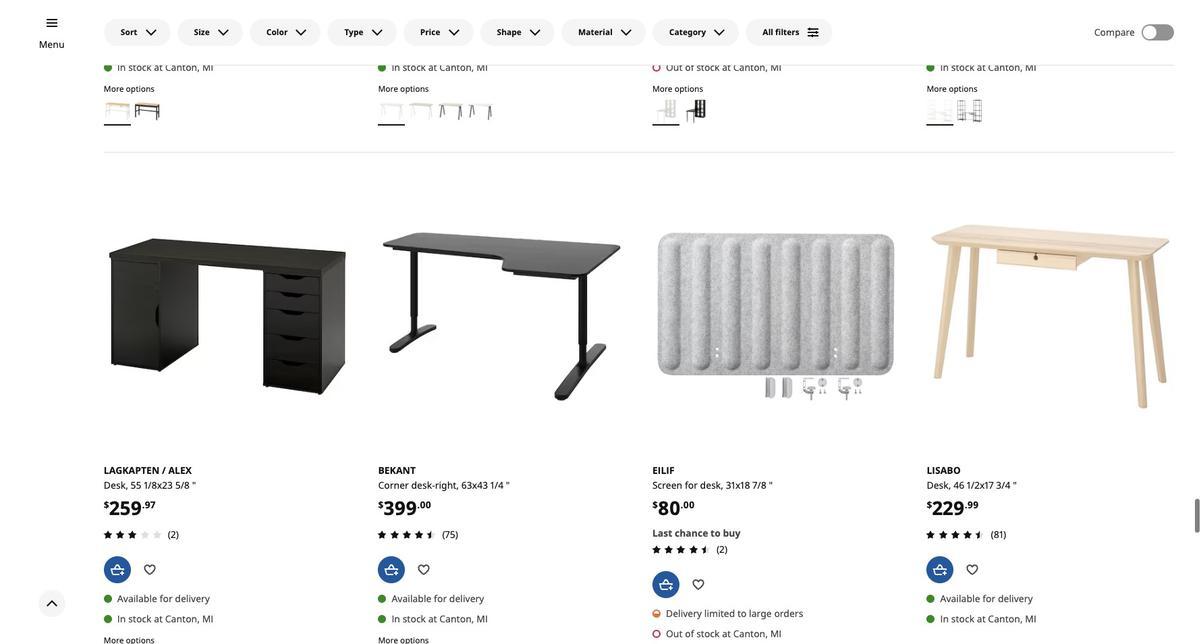 Task type: describe. For each thing, give the bounding box(es) containing it.
/
[[162, 464, 166, 477]]

1 options from the left
[[126, 83, 155, 94]]

$ inside lagkapten / alex desk, 55 1/8x23 5/8 " $ 259 . 97
[[104, 498, 109, 511]]

available down review: 4.3 out of 5 stars. total reviews: 75 image
[[392, 592, 432, 605]]

. inside lagkapten / alex desk, 55 1/8x23 5/8 " $ 259 . 97
[[142, 498, 145, 511]]

2 out from the top
[[666, 627, 683, 640]]

shape
[[497, 26, 522, 38]]

(2) for review: 3 out of 5 stars. total reviews: 2 image
[[168, 528, 179, 541]]

compare
[[1095, 26, 1136, 38]]

eilif screen for desk, 31x18 7/8 " $ 80 . 00
[[653, 464, 773, 521]]

available down price
[[392, 40, 432, 53]]

review: 4.3 out of 5 stars. total reviews: 75 image
[[374, 526, 440, 543]]

1/8x23
[[144, 479, 173, 492]]

available down review: 3 out of 5 stars. total reviews: 2 image
[[117, 592, 157, 605]]

screen
[[653, 479, 683, 492]]

3 options from the left
[[400, 83, 429, 94]]

$ inside bekant corner desk-right, 63x43 1/4 " $ 399 . 00
[[378, 498, 384, 511]]

" inside lagkapten / alex desk, 55 1/8x23 5/8 " $ 259 . 97
[[192, 479, 196, 492]]

(75)
[[442, 528, 458, 541]]

to for chance
[[711, 527, 721, 540]]

all
[[763, 26, 774, 38]]

delivery limited to large orders
[[666, 607, 804, 620]]

5/8
[[175, 479, 190, 492]]

review: 3 out of 5 stars. total reviews: 2 image
[[100, 526, 165, 543]]

4 options from the left
[[949, 83, 978, 94]]

63x43
[[462, 479, 488, 492]]

1 more options from the left
[[104, 83, 155, 94]]

corner
[[378, 479, 409, 492]]

orders
[[775, 607, 804, 620]]

3 more from the left
[[378, 83, 398, 94]]

31x18
[[726, 479, 751, 492]]

lagkapten
[[104, 464, 160, 477]]

alex
[[168, 464, 192, 477]]

limited
[[705, 607, 735, 620]]

filters
[[776, 26, 800, 38]]

2 more options from the left
[[653, 83, 704, 94]]

for inside eilif screen for desk, 31x18 7/8 " $ 80 . 00
[[685, 479, 698, 492]]

1/2x17
[[967, 479, 994, 492]]

1 of from the top
[[685, 61, 694, 74]]

97
[[145, 498, 155, 511]]

large
[[749, 607, 772, 620]]

price
[[420, 26, 441, 38]]

eilif
[[653, 464, 675, 477]]

(2) for the review: 4.5 out of 5 stars. total reviews: 2 image
[[717, 543, 728, 555]]

2 out of stock at canton, mi from the top
[[666, 627, 782, 640]]

menu
[[39, 38, 65, 51]]

buy
[[723, 527, 741, 540]]

1/4
[[491, 479, 504, 492]]

type button
[[328, 19, 397, 46]]

46
[[954, 479, 965, 492]]

all filters
[[763, 26, 800, 38]]

type
[[345, 26, 364, 38]]

size button
[[177, 19, 243, 46]]

. inside eilif screen for desk, 31x18 7/8 " $ 80 . 00
[[681, 498, 684, 511]]

399
[[384, 495, 417, 521]]

55
[[131, 479, 141, 492]]

2 options from the left
[[675, 83, 704, 94]]

color button
[[250, 19, 321, 46]]

shape button
[[480, 19, 555, 46]]

sort
[[121, 26, 137, 38]]

review: 4.5 out of 5 stars. total reviews: 81 image
[[923, 526, 989, 543]]



Task type: locate. For each thing, give the bounding box(es) containing it.
2 . from the left
[[681, 498, 684, 511]]

$ inside eilif screen for desk, 31x18 7/8 " $ 80 . 00
[[653, 498, 658, 511]]

desk, down lisabo
[[927, 479, 952, 492]]

size
[[194, 26, 210, 38]]

available down sort
[[117, 40, 157, 53]]

0 vertical spatial to
[[711, 527, 721, 540]]

. down 1/8x23 on the left bottom of the page
[[142, 498, 145, 511]]

available
[[117, 40, 157, 53], [666, 40, 706, 53], [392, 40, 432, 53], [117, 592, 157, 605], [392, 592, 432, 605], [941, 592, 981, 605]]

80
[[658, 495, 681, 521]]

available for delivery
[[117, 40, 210, 53], [666, 40, 759, 53], [392, 40, 484, 53], [117, 592, 210, 605], [392, 592, 484, 605], [941, 592, 1033, 605]]

. down desk-
[[417, 498, 420, 511]]

" right "3/4"
[[1013, 479, 1017, 492]]

material
[[579, 26, 613, 38]]

(2)
[[168, 528, 179, 541], [717, 543, 728, 555]]

0 horizontal spatial (2)
[[168, 528, 179, 541]]

3/4
[[997, 479, 1011, 492]]

desk, inside lisabo desk, 46 1/2x17 3/4 " $ 229 . 99
[[927, 479, 952, 492]]

category button
[[653, 19, 739, 46]]

3 $ from the left
[[378, 498, 384, 511]]

(2) right review: 3 out of 5 stars. total reviews: 2 image
[[168, 528, 179, 541]]

options
[[126, 83, 155, 94], [675, 83, 704, 94], [400, 83, 429, 94], [949, 83, 978, 94]]

out down "category"
[[666, 61, 683, 74]]

of down delivery
[[685, 627, 694, 640]]

" inside bekant corner desk-right, 63x43 1/4 " $ 399 . 00
[[506, 479, 510, 492]]

3 more options from the left
[[378, 83, 429, 94]]

00 down desk-
[[420, 498, 431, 511]]

desk,
[[701, 479, 724, 492]]

(2) down buy
[[717, 543, 728, 555]]

bekant
[[378, 464, 416, 477]]

more options
[[104, 83, 155, 94], [653, 83, 704, 94], [378, 83, 429, 94], [927, 83, 978, 94]]

2 00 from the left
[[420, 498, 431, 511]]

00 for 80
[[684, 498, 695, 511]]

1 horizontal spatial (2)
[[717, 543, 728, 555]]

$ inside lisabo desk, 46 1/2x17 3/4 " $ 229 . 99
[[927, 498, 933, 511]]

last
[[653, 527, 673, 540]]

lisabo desk, 46 1/2x17 3/4 " $ 229 . 99
[[927, 464, 1017, 521]]

" inside eilif screen for desk, 31x18 7/8 " $ 80 . 00
[[769, 479, 773, 492]]

4 . from the left
[[965, 498, 968, 511]]

in stock at canton, mi
[[117, 61, 214, 74], [392, 61, 488, 74], [941, 61, 1037, 74], [117, 612, 214, 625], [392, 612, 488, 625], [941, 612, 1037, 625]]

mi
[[202, 61, 214, 74], [771, 61, 782, 74], [477, 61, 488, 74], [1026, 61, 1037, 74], [202, 612, 214, 625], [477, 612, 488, 625], [1026, 612, 1037, 625], [771, 627, 782, 640]]

category
[[670, 26, 706, 38]]

of
[[685, 61, 694, 74], [685, 627, 694, 640]]

7/8
[[753, 479, 767, 492]]

menu button
[[39, 37, 65, 52]]

2 $ from the left
[[653, 498, 658, 511]]

259
[[109, 495, 142, 521]]

00
[[684, 498, 695, 511], [420, 498, 431, 511]]

1 " from the left
[[192, 479, 196, 492]]

1 out of stock at canton, mi from the top
[[666, 61, 782, 74]]

1 vertical spatial (2)
[[717, 543, 728, 555]]

chance
[[675, 527, 709, 540]]

0 vertical spatial of
[[685, 61, 694, 74]]

at
[[154, 61, 163, 74], [723, 61, 731, 74], [429, 61, 437, 74], [977, 61, 986, 74], [154, 612, 163, 625], [429, 612, 437, 625], [977, 612, 986, 625], [723, 627, 731, 640]]

2 more from the left
[[653, 83, 673, 94]]

" right 1/4
[[506, 479, 510, 492]]

desk, inside lagkapten / alex desk, 55 1/8x23 5/8 " $ 259 . 97
[[104, 479, 128, 492]]

more
[[104, 83, 124, 94], [653, 83, 673, 94], [378, 83, 398, 94], [927, 83, 947, 94]]

1 horizontal spatial desk,
[[927, 479, 952, 492]]

review: 4.5 out of 5 stars. total reviews: 2 image
[[649, 541, 714, 557]]

. down the screen
[[681, 498, 684, 511]]

desk-
[[411, 479, 435, 492]]

all filters button
[[746, 19, 833, 46]]

1 vertical spatial of
[[685, 627, 694, 640]]

00 right 80
[[684, 498, 695, 511]]

delivery
[[175, 40, 210, 53], [724, 40, 759, 53], [450, 40, 484, 53], [175, 592, 210, 605], [450, 592, 484, 605], [998, 592, 1033, 605]]

bekant corner desk-right, 63x43 1/4 " $ 399 . 00
[[378, 464, 510, 521]]

1 vertical spatial to
[[738, 607, 747, 620]]

to left buy
[[711, 527, 721, 540]]

material button
[[562, 19, 646, 46]]

00 inside eilif screen for desk, 31x18 7/8 " $ 80 . 00
[[684, 498, 695, 511]]

2 of from the top
[[685, 627, 694, 640]]

for
[[160, 40, 173, 53], [709, 40, 722, 53], [434, 40, 447, 53], [685, 479, 698, 492], [160, 592, 173, 605], [434, 592, 447, 605], [983, 592, 996, 605]]

$ down the screen
[[653, 498, 658, 511]]

available down "category"
[[666, 40, 706, 53]]

" right 5/8
[[192, 479, 196, 492]]

color
[[267, 26, 288, 38]]

$ down corner
[[378, 498, 384, 511]]

3 . from the left
[[417, 498, 420, 511]]

2 " from the left
[[769, 479, 773, 492]]

4 $ from the left
[[927, 498, 933, 511]]

1 $ from the left
[[104, 498, 109, 511]]

last chance to buy
[[653, 527, 741, 540]]

" inside lisabo desk, 46 1/2x17 3/4 " $ 229 . 99
[[1013, 479, 1017, 492]]

right,
[[435, 479, 459, 492]]

$
[[104, 498, 109, 511], [653, 498, 658, 511], [378, 498, 384, 511], [927, 498, 933, 511]]

4 " from the left
[[1013, 479, 1017, 492]]

0 horizontal spatial 00
[[420, 498, 431, 511]]

sort button
[[104, 19, 170, 46]]

to for limited
[[738, 607, 747, 620]]

to
[[711, 527, 721, 540], [738, 607, 747, 620]]

lisabo
[[927, 464, 961, 477]]

1 desk, from the left
[[104, 479, 128, 492]]

out of stock at canton, mi down the category popup button
[[666, 61, 782, 74]]

1 horizontal spatial to
[[738, 607, 747, 620]]

00 inside bekant corner desk-right, 63x43 1/4 " $ 399 . 00
[[420, 498, 431, 511]]

0 horizontal spatial desk,
[[104, 479, 128, 492]]

229
[[933, 495, 965, 521]]

lagkapten / alex desk, 55 1/8x23 5/8 " $ 259 . 97
[[104, 464, 196, 521]]

.
[[142, 498, 145, 511], [681, 498, 684, 511], [417, 498, 420, 511], [965, 498, 968, 511]]

1 . from the left
[[142, 498, 145, 511]]

1 00 from the left
[[684, 498, 695, 511]]

price button
[[403, 19, 474, 46]]

4 more options from the left
[[927, 83, 978, 94]]

1 out from the top
[[666, 61, 683, 74]]

0 horizontal spatial to
[[711, 527, 721, 540]]

available down the review: 4.5 out of 5 stars. total reviews: 81 image
[[941, 592, 981, 605]]

. down the 1/2x17
[[965, 498, 968, 511]]

stock
[[128, 61, 152, 74], [697, 61, 720, 74], [403, 61, 426, 74], [952, 61, 975, 74], [128, 612, 152, 625], [403, 612, 426, 625], [952, 612, 975, 625], [697, 627, 720, 640]]

" right 7/8
[[769, 479, 773, 492]]

in
[[117, 61, 126, 74], [392, 61, 400, 74], [941, 61, 949, 74], [117, 612, 126, 625], [392, 612, 400, 625], [941, 612, 949, 625]]

out
[[666, 61, 683, 74], [666, 627, 683, 640]]

00 for 399
[[420, 498, 431, 511]]

1 vertical spatial out of stock at canton, mi
[[666, 627, 782, 640]]

0 vertical spatial (2)
[[168, 528, 179, 541]]

$ down lisabo
[[927, 498, 933, 511]]

0 vertical spatial out of stock at canton, mi
[[666, 61, 782, 74]]

delivery
[[666, 607, 702, 620]]

out of stock at canton, mi
[[666, 61, 782, 74], [666, 627, 782, 640]]

to left large
[[738, 607, 747, 620]]

out down delivery
[[666, 627, 683, 640]]

"
[[192, 479, 196, 492], [769, 479, 773, 492], [506, 479, 510, 492], [1013, 479, 1017, 492]]

desk,
[[104, 479, 128, 492], [927, 479, 952, 492]]

canton,
[[165, 61, 200, 74], [734, 61, 768, 74], [440, 61, 474, 74], [989, 61, 1023, 74], [165, 612, 200, 625], [440, 612, 474, 625], [989, 612, 1023, 625], [734, 627, 768, 640]]

99
[[968, 498, 979, 511]]

out of stock at canton, mi down the limited
[[666, 627, 782, 640]]

desk, left 55
[[104, 479, 128, 492]]

(81)
[[991, 528, 1007, 541]]

$ up review: 3 out of 5 stars. total reviews: 2 image
[[104, 498, 109, 511]]

4 more from the left
[[927, 83, 947, 94]]

1 vertical spatial out
[[666, 627, 683, 640]]

of down "category"
[[685, 61, 694, 74]]

0 vertical spatial out
[[666, 61, 683, 74]]

2 desk, from the left
[[927, 479, 952, 492]]

1 more from the left
[[104, 83, 124, 94]]

1 horizontal spatial 00
[[684, 498, 695, 511]]

3 " from the left
[[506, 479, 510, 492]]

. inside bekant corner desk-right, 63x43 1/4 " $ 399 . 00
[[417, 498, 420, 511]]

. inside lisabo desk, 46 1/2x17 3/4 " $ 229 . 99
[[965, 498, 968, 511]]



Task type: vqa. For each thing, say whether or not it's contained in the screenshot.
46
yes



